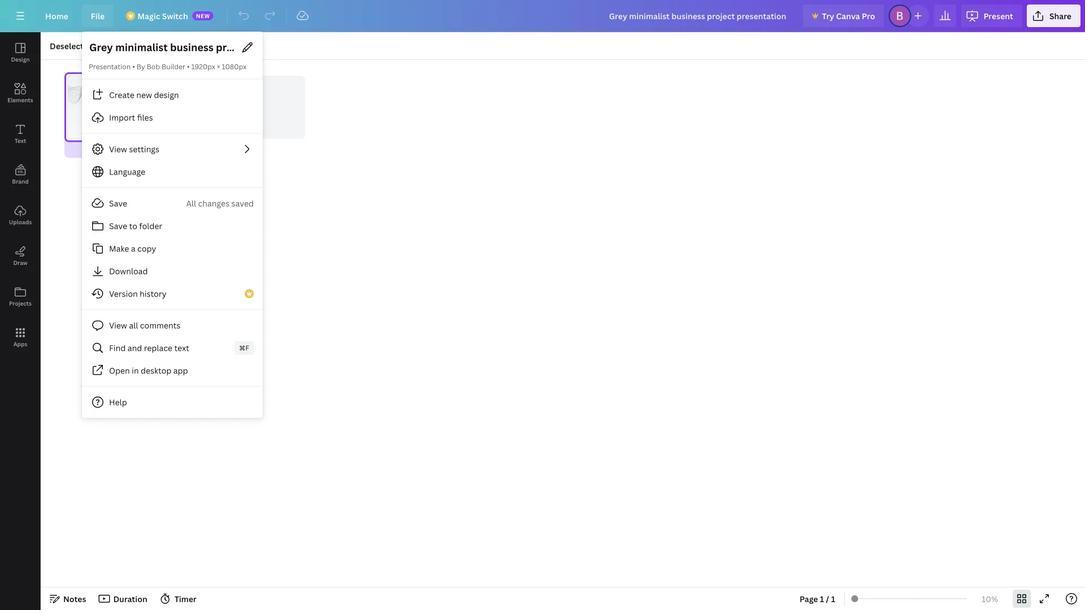 Task type: describe. For each thing, give the bounding box(es) containing it.
version history button
[[82, 283, 263, 305]]

design button
[[0, 32, 41, 73]]

view all comments
[[109, 320, 180, 331]]

10%
[[982, 594, 998, 605]]

duration
[[113, 594, 147, 605]]

import
[[109, 112, 135, 123]]

canva
[[836, 10, 860, 21]]

brand button
[[0, 154, 41, 195]]

projects button
[[0, 276, 41, 317]]

⌘f
[[239, 343, 249, 353]]

main menu bar
[[0, 0, 1085, 32]]

timer
[[174, 594, 197, 605]]

help button
[[82, 391, 263, 414]]

import files button
[[82, 106, 263, 129]]

try canva pro button
[[803, 5, 884, 27]]

create
[[109, 90, 134, 100]]

try canva pro
[[822, 10, 875, 21]]

side panel tab list
[[0, 32, 41, 358]]

1 vertical spatial design title text field
[[89, 38, 236, 57]]

comments
[[140, 320, 180, 331]]

home link
[[36, 5, 77, 27]]

version
[[109, 289, 138, 299]]

page 1 / 1
[[800, 594, 836, 605]]

download button
[[82, 260, 263, 283]]

1080px
[[222, 62, 247, 71]]

create new design
[[109, 90, 179, 100]]

1920px × 1080px
[[191, 62, 247, 71]]

save for save to folder
[[109, 221, 127, 231]]

save to folder button
[[82, 215, 263, 237]]

deselect page
[[50, 40, 104, 51]]

create new design button
[[82, 84, 263, 106]]

text
[[174, 343, 189, 354]]

pro
[[862, 10, 875, 21]]

apps
[[13, 340, 27, 348]]

design
[[154, 90, 179, 100]]

elements button
[[0, 73, 41, 114]]

import files
[[109, 112, 153, 123]]

version history
[[109, 289, 167, 299]]

deselect
[[50, 40, 84, 51]]

all changes saved
[[186, 198, 254, 209]]

present
[[984, 10, 1013, 21]]

deselect page button
[[45, 37, 109, 55]]

page
[[800, 594, 818, 605]]

a
[[131, 243, 135, 254]]

1 horizontal spatial 1
[[820, 594, 824, 605]]

brand
[[12, 177, 29, 185]]

open in desktop app button
[[82, 360, 263, 382]]

try
[[822, 10, 834, 21]]

text
[[15, 137, 26, 144]]

to
[[129, 221, 137, 231]]

www.reallygreatsite.com
[[106, 122, 141, 124]]

/
[[826, 594, 829, 605]]

history
[[140, 289, 167, 299]]

view for view settings
[[109, 144, 127, 155]]

in
[[132, 365, 139, 376]]

settings
[[129, 144, 159, 155]]



Task type: locate. For each thing, give the bounding box(es) containing it.
language
[[109, 166, 145, 177]]

projects
[[9, 300, 32, 307]]

2 save from the top
[[109, 221, 127, 231]]

draw
[[13, 259, 27, 267]]

design title text field inside the main menu bar
[[600, 5, 799, 27]]

file button
[[82, 5, 114, 27]]

uploads
[[9, 218, 32, 226]]

view inside view all comments button
[[109, 320, 127, 331]]

notes button
[[45, 590, 91, 608]]

1 view from the top
[[109, 144, 127, 155]]

0 horizontal spatial design title text field
[[89, 38, 236, 57]]

save
[[109, 198, 127, 209], [109, 221, 127, 231]]

save left the to
[[109, 221, 127, 231]]

design
[[11, 55, 30, 63]]

project
[[97, 102, 152, 121]]

save up save to folder
[[109, 198, 127, 209]]

view settings
[[109, 144, 159, 155]]

make a copy button
[[82, 237, 263, 260]]

timer button
[[156, 590, 201, 608]]

save inside button
[[109, 221, 127, 231]]

saved
[[231, 198, 254, 209]]

page
[[86, 40, 104, 51]]

changes
[[198, 198, 230, 209]]

find and replace text
[[109, 343, 189, 354]]

magic switch
[[137, 10, 188, 21]]

by bob builder
[[137, 62, 185, 71]]

1 right /
[[831, 594, 836, 605]]

1 horizontal spatial design title text field
[[600, 5, 799, 27]]

1 left /
[[820, 594, 824, 605]]

files
[[137, 112, 153, 123]]

open in desktop app
[[109, 365, 188, 376]]

folder
[[139, 221, 162, 231]]

share button
[[1027, 5, 1081, 27]]

all
[[186, 198, 196, 209]]

find
[[109, 343, 126, 354]]

and
[[128, 343, 142, 354]]

view all comments button
[[82, 314, 263, 337]]

make a copy
[[109, 243, 156, 254]]

open
[[109, 365, 130, 376]]

present button
[[961, 5, 1023, 27]]

make
[[109, 243, 129, 254]]

1 save from the top
[[109, 198, 127, 209]]

apps button
[[0, 317, 41, 358]]

view
[[109, 144, 127, 155], [109, 320, 127, 331]]

0 vertical spatial design title text field
[[600, 5, 799, 27]]

view inside view settings popup button
[[109, 144, 127, 155]]

by
[[137, 62, 145, 71]]

0 vertical spatial view
[[109, 144, 127, 155]]

desktop
[[141, 365, 171, 376]]

text button
[[0, 114, 41, 154]]

1 vertical spatial save
[[109, 221, 127, 231]]

business
[[111, 97, 137, 105]]

duration button
[[95, 590, 152, 608]]

×
[[217, 62, 220, 71]]

file
[[91, 10, 105, 21]]

help
[[109, 397, 127, 408]]

elements
[[8, 96, 33, 104]]

view left all
[[109, 320, 127, 331]]

1 left settings
[[122, 144, 126, 154]]

new
[[196, 12, 210, 20]]

replace
[[144, 343, 172, 354]]

0 horizontal spatial 1
[[122, 144, 126, 154]]

magic
[[137, 10, 160, 21]]

1
[[122, 144, 126, 154], [820, 594, 824, 605], [831, 594, 836, 605]]

all
[[129, 320, 138, 331]]

save to folder
[[109, 221, 162, 231]]

view up language
[[109, 144, 127, 155]]

download
[[109, 266, 148, 277]]

draw button
[[0, 236, 41, 276]]

uploads button
[[0, 195, 41, 236]]

1920px
[[191, 62, 215, 71]]

2 horizontal spatial 1
[[831, 594, 836, 605]]

2 view from the top
[[109, 320, 127, 331]]

app
[[173, 365, 188, 376]]

share
[[1050, 10, 1072, 21]]

presentation
[[89, 62, 131, 71]]

language button
[[82, 161, 263, 183]]

notes
[[63, 594, 86, 605]]

new
[[136, 90, 152, 100]]

Design title text field
[[600, 5, 799, 27], [89, 38, 236, 57]]

switch
[[162, 10, 188, 21]]

view settings button
[[82, 138, 263, 161]]

home
[[45, 10, 68, 21]]

bob
[[147, 62, 160, 71]]

save for save
[[109, 198, 127, 209]]

1 vertical spatial view
[[109, 320, 127, 331]]

copy
[[137, 243, 156, 254]]

0 vertical spatial save
[[109, 198, 127, 209]]

10% button
[[972, 590, 1008, 608]]

view for view all comments
[[109, 320, 127, 331]]

builder
[[162, 62, 185, 71]]



Task type: vqa. For each thing, say whether or not it's contained in the screenshot.
this
no



